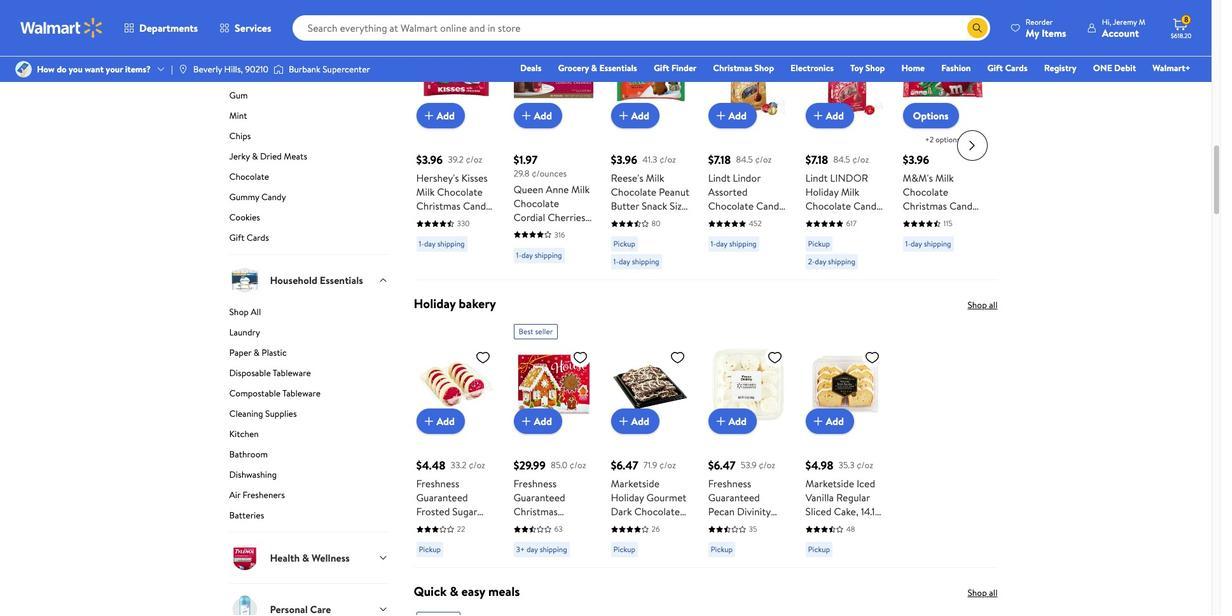 Task type: locate. For each thing, give the bounding box(es) containing it.
 image right |
[[178, 64, 188, 74]]

1 vertical spatial shop all link
[[968, 587, 998, 600]]

85.0
[[551, 459, 568, 472]]

milk inside $3.96 m&m's milk chocolate christmas candy - 10 oz bag
[[936, 171, 954, 185]]

freshness for $6.47
[[708, 477, 752, 491]]

oz right the 10.1
[[452, 213, 462, 227]]

1 horizontal spatial marketside
[[806, 477, 854, 491]]

bag inside $3.96 41.3 ¢/oz reese's milk chocolate peanut butter snack size trees christmas candy, bag 9.6 oz
[[644, 227, 660, 241]]

¢/oz for $4.98 35.3 ¢/oz marketside iced vanilla regular sliced cake, 14.1 oz, 8 count
[[857, 459, 873, 472]]

toy shop link
[[845, 61, 891, 75]]

$3.96 up m&m's
[[903, 152, 930, 168]]

snack up 80
[[642, 199, 667, 213]]

kitchen link
[[229, 428, 388, 446]]

chocolate up 617
[[806, 199, 851, 213]]

search icon image
[[973, 23, 983, 33]]

pickup for marketside holiday gourmet dark chocolate peppermint candy bark, 9 oz, 9 count
[[614, 545, 636, 555]]

1 horizontal spatial truffles,
[[806, 213, 841, 227]]

seller up freshness guaranteed christmas gingerbread house kit, 35.3 oz, 1 count image
[[535, 326, 553, 337]]

christmas shop link
[[708, 61, 780, 75]]

lindt inside the $7.18 84.5 ¢/oz lindt lindor holiday milk chocolate candy truffles, 8.5 oz. bag
[[806, 171, 828, 185]]

best for $1.97
[[519, 20, 533, 31]]

add up 41.3
[[631, 109, 650, 123]]

snack inside $3.96 41.3 ¢/oz reese's milk chocolate peanut butter snack size trees christmas candy, bag 9.6 oz
[[642, 199, 667, 213]]

cards for the rightmost gift cards 'link'
[[1005, 62, 1028, 74]]

0 horizontal spatial essentials
[[320, 273, 363, 287]]

0 horizontal spatial guaranteed
[[416, 491, 468, 505]]

christmas down hershey's
[[416, 199, 461, 213]]

freshness inside $4.48 33.2 ¢/oz freshness guaranteed frosted sugar cookies, 13.5 oz, 10 count
[[416, 477, 460, 491]]

freshness down 53.9
[[708, 477, 752, 491]]

account
[[1102, 26, 1139, 40]]

add button down the christmas shop link
[[708, 103, 757, 129]]

cards down my
[[1005, 62, 1028, 74]]

shipping right 2-
[[828, 256, 856, 267]]

dark
[[611, 505, 632, 519]]

1 vertical spatial 35.3
[[561, 533, 580, 547]]

$6.47 left 53.9
[[708, 458, 736, 474]]

& right paper
[[254, 347, 260, 359]]

$7.18 84.5 ¢/oz lindt lindor holiday milk chocolate candy truffles, 8.5 oz. bag
[[806, 152, 882, 241]]

$7.18 inside $7.18 84.5 ¢/oz lindt lindor assorted chocolate candy truffles, 8.5 oz. bag
[[708, 152, 731, 168]]

oz
[[452, 213, 462, 227], [921, 213, 931, 227], [529, 224, 539, 238], [678, 227, 688, 241], [752, 519, 762, 533]]

kitchen
[[229, 428, 259, 441]]

& for health
[[302, 551, 309, 565]]

oz right 12
[[752, 519, 762, 533]]

¢/oz inside $6.47 53.9 ¢/oz freshness guaranteed pecan divinity candy, 12 oz
[[759, 459, 775, 472]]

0 horizontal spatial truffles,
[[708, 213, 744, 227]]

2 $3.96 from the left
[[611, 152, 638, 168]]

gift cards down my
[[988, 62, 1028, 74]]

0 horizontal spatial  image
[[178, 64, 188, 74]]

¢/oz inside $7.18 84.5 ¢/oz lindt lindor assorted chocolate candy truffles, 8.5 oz. bag
[[755, 153, 772, 166]]

2 84.5 from the left
[[834, 153, 850, 166]]

divinity
[[737, 505, 771, 519]]

bag inside the $7.18 84.5 ¢/oz lindt lindor holiday milk chocolate candy truffles, 8.5 oz. bag
[[806, 227, 822, 241]]

chocolate up "26"
[[635, 505, 680, 519]]

add button for freshness guaranteed frosted sugar cookies, 13.5 oz, 10 count image
[[416, 409, 465, 435]]

bag left 452
[[708, 227, 725, 241]]

¢/oz inside $29.99 85.0 ¢/oz freshness guaranteed christmas gingerbread house kit, 35.3 oz, 1 count
[[570, 459, 586, 472]]

bag up 2-
[[806, 227, 822, 241]]

84.5 inside $7.18 84.5 ¢/oz lindt lindor assorted chocolate candy truffles, 8.5 oz. bag
[[736, 153, 753, 166]]

oz, down vanilla
[[806, 519, 818, 533]]

1 84.5 from the left
[[736, 153, 753, 166]]

1 horizontal spatial cards
[[1005, 62, 1028, 74]]

seller for $1.97
[[535, 20, 553, 31]]

¢/oz for $6.47 71.9 ¢/oz marketside holiday gourmet dark chocolate peppermint candy bark, 9 oz, 9 count
[[660, 459, 676, 472]]

lindt inside $7.18 84.5 ¢/oz lindt lindor assorted chocolate candy truffles, 8.5 oz. bag
[[708, 171, 731, 185]]

0 vertical spatial shop all link
[[968, 299, 998, 312]]

guaranteed for $29.99
[[514, 491, 565, 505]]

jerky
[[229, 150, 250, 163]]

milk inside $3.96 41.3 ¢/oz reese's milk chocolate peanut butter snack size trees christmas candy, bag 9.6 oz
[[646, 171, 664, 185]]

add for lindt lindor assorted chocolate candy truffles, 8.5 oz. bag image
[[729, 109, 747, 123]]

0 vertical spatial holiday
[[806, 185, 839, 199]]

health & wellness
[[270, 551, 350, 565]]

2 horizontal spatial candy,
[[708, 519, 739, 533]]

christmas right the finder
[[713, 62, 753, 74]]

1 freshness from the left
[[416, 477, 460, 491]]

best for $3.96
[[421, 20, 436, 31]]

reese's milk chocolate peanut butter snack size trees christmas candy, bag 9.6 oz image
[[611, 39, 691, 118]]

1 horizontal spatial snack
[[642, 199, 667, 213]]

8.5 down lindor
[[844, 213, 857, 227]]

9
[[666, 533, 672, 547], [611, 547, 617, 561]]

$7.18
[[708, 152, 731, 168], [806, 152, 828, 168]]

add for queen anne milk chocolate cordial cherries, 6.6 oz box, 10 pieces "image"
[[534, 109, 552, 123]]

2 lindt from the left
[[806, 171, 828, 185]]

marketside inside the $4.98 35.3 ¢/oz marketside iced vanilla regular sliced cake, 14.1 oz, 8 count
[[806, 477, 854, 491]]

0 horizontal spatial 10
[[416, 533, 426, 547]]

& for paper
[[254, 347, 260, 359]]

1 horizontal spatial essentials
[[600, 62, 637, 74]]

& right "health"
[[302, 551, 309, 565]]

freshness inside $6.47 53.9 ¢/oz freshness guaranteed pecan divinity candy, 12 oz
[[708, 477, 752, 491]]

0 horizontal spatial holiday
[[414, 295, 456, 312]]

christmas down m&m's
[[903, 199, 947, 213]]

product group
[[416, 13, 496, 275], [514, 13, 593, 275], [611, 13, 691, 275], [708, 13, 788, 275], [806, 13, 885, 275], [903, 13, 983, 275], [416, 319, 496, 563], [514, 319, 593, 563], [611, 319, 691, 563], [708, 319, 788, 563], [806, 319, 885, 563]]

¢/oz inside $3.96 39.2 ¢/oz hershey's kisses milk chocolate christmas candy, bag 10.1 oz
[[466, 153, 482, 166]]

compostable tableware link
[[229, 387, 388, 405]]

0 horizontal spatial $7.18
[[708, 152, 731, 168]]

add button up 41.3
[[611, 103, 660, 129]]

0 vertical spatial 8
[[1184, 14, 1189, 25]]

0 horizontal spatial gift
[[229, 232, 245, 244]]

2-
[[808, 256, 815, 267]]

add to favorites list, hershey's kisses milk chocolate christmas candy, bag 10.1 oz image
[[476, 44, 491, 60]]

candy, up 330
[[463, 199, 493, 213]]

add up 53.9
[[729, 415, 747, 429]]

1 horizontal spatial oz.
[[859, 213, 871, 227]]

bathroom
[[229, 448, 268, 461]]

0 horizontal spatial lindt
[[708, 171, 731, 185]]

1 vertical spatial holiday
[[414, 295, 456, 312]]

0 vertical spatial gift cards
[[988, 62, 1028, 74]]

marketside down $4.98 at right
[[806, 477, 854, 491]]

1-day shipping for $1.97
[[516, 250, 562, 261]]

1 truffles, from the left
[[708, 213, 744, 227]]

1 $3.96 from the left
[[416, 152, 443, 168]]

candy up 617
[[854, 199, 882, 213]]

add for freshness guaranteed christmas gingerbread house kit, 35.3 oz, 1 count image
[[534, 415, 552, 429]]

guaranteed inside $29.99 85.0 ¢/oz freshness guaranteed christmas gingerbread house kit, 35.3 oz, 1 count
[[514, 491, 565, 505]]

$3.96 inside $3.96 41.3 ¢/oz reese's milk chocolate peanut butter snack size trees christmas candy, bag 9.6 oz
[[611, 152, 638, 168]]

add up $4.98 at right
[[826, 415, 844, 429]]

chocolate
[[229, 170, 269, 183], [437, 185, 483, 199], [611, 185, 657, 199], [903, 185, 949, 199], [514, 196, 559, 210], [708, 199, 754, 213], [806, 199, 851, 213], [635, 505, 680, 519]]

1-day shipping down 452
[[711, 239, 757, 249]]

holiday inside the $7.18 84.5 ¢/oz lindt lindor holiday milk chocolate candy truffles, 8.5 oz. bag
[[806, 185, 839, 199]]

9 right bark,
[[666, 533, 672, 547]]

1 horizontal spatial 8.5
[[844, 213, 857, 227]]

chips link
[[229, 130, 388, 148]]

add up 71.9
[[631, 415, 650, 429]]

1 horizontal spatial holiday
[[611, 491, 644, 505]]

115
[[944, 218, 953, 229]]

freshness inside $29.99 85.0 ¢/oz freshness guaranteed christmas gingerbread house kit, 35.3 oz, 1 count
[[514, 477, 557, 491]]

oz. inside the $7.18 84.5 ¢/oz lindt lindor holiday milk chocolate candy truffles, 8.5 oz. bag
[[859, 213, 871, 227]]

$3.96 up reese's
[[611, 152, 638, 168]]

$6.47 inside the $6.47 71.9 ¢/oz marketside holiday gourmet dark chocolate peppermint candy bark, 9 oz, 9 count
[[611, 458, 638, 474]]

0 horizontal spatial 8.5
[[746, 213, 760, 227]]

2 marketside from the left
[[806, 477, 854, 491]]

0 horizontal spatial candy,
[[463, 199, 493, 213]]

add to favorites list, reese's milk chocolate peanut butter snack size trees christmas candy, bag 9.6 oz image
[[670, 44, 685, 60]]

add to cart image inside product group
[[519, 414, 534, 429]]

¢/oz inside $4.48 33.2 ¢/oz freshness guaranteed frosted sugar cookies, 13.5 oz, 10 count
[[469, 459, 485, 472]]

8 left "cake,"
[[820, 519, 826, 533]]

tableware down paper & plastic link
[[273, 367, 311, 380]]

1 horizontal spatial  image
[[274, 63, 284, 76]]

452
[[749, 218, 762, 229]]

best seller up the deals link at the left top of the page
[[519, 20, 553, 31]]

gift cards down cookies
[[229, 232, 269, 244]]

22
[[457, 524, 465, 535]]

1 vertical spatial essentials
[[320, 273, 363, 287]]

add to cart image for queen anne milk chocolate cordial cherries, 6.6 oz box, 10 pieces "image"
[[519, 108, 534, 123]]

$7.18 for lindt lindor holiday milk chocolate candy truffles, 8.5 oz. bag
[[806, 152, 828, 168]]

0 horizontal spatial $6.47
[[611, 458, 638, 474]]

chocolate up 452
[[708, 199, 754, 213]]

3 guaranteed from the left
[[708, 491, 760, 505]]

10
[[909, 213, 919, 227], [563, 224, 573, 238], [416, 533, 426, 547]]

oz, left '1'
[[514, 547, 526, 561]]

sandwiches
[[229, 8, 274, 20]]

guaranteed for $6.47
[[708, 491, 760, 505]]

pickup for freshness guaranteed frosted sugar cookies, 13.5 oz, 10 count
[[419, 545, 441, 555]]

1 horizontal spatial 10
[[563, 224, 573, 238]]

2 $7.18 from the left
[[806, 152, 828, 168]]

seller for $3.96
[[438, 20, 456, 31]]

add down the christmas shop link
[[729, 109, 747, 123]]

add for marketside iced vanilla regular sliced cake, 14.1 oz, 8 count image
[[826, 415, 844, 429]]

1 marketside from the left
[[611, 477, 660, 491]]

m&m's milk chocolate christmas candy - 10 oz bag image
[[903, 39, 983, 118]]

add up $29.99
[[534, 415, 552, 429]]

house
[[514, 533, 542, 547]]

candy,
[[463, 199, 493, 213], [611, 227, 641, 241], [708, 519, 739, 533]]

essentials up shop all link
[[320, 273, 363, 287]]

0 horizontal spatial 8
[[820, 519, 826, 533]]

1-day shipping down 115
[[906, 239, 951, 249]]

oz. right 452
[[762, 213, 774, 227]]

grocery
[[558, 62, 589, 74]]

$7.18 84.5 ¢/oz lindt lindor assorted chocolate candy truffles, 8.5 oz. bag
[[708, 152, 784, 241]]

0 vertical spatial tableware
[[273, 367, 311, 380]]

$29.99 85.0 ¢/oz freshness guaranteed christmas gingerbread house kit, 35.3 oz, 1 count
[[514, 458, 586, 561]]

|
[[171, 63, 173, 76]]

2 guaranteed from the left
[[514, 491, 565, 505]]

oz, inside the $6.47 71.9 ¢/oz marketside holiday gourmet dark chocolate peppermint candy bark, 9 oz, 9 count
[[674, 533, 687, 547]]

Search search field
[[292, 15, 990, 41]]

35.3
[[839, 459, 855, 472], [561, 533, 580, 547]]

meals
[[488, 583, 520, 601]]

2 vertical spatial holiday
[[611, 491, 644, 505]]

shop all
[[229, 306, 261, 319]]

peppermint
[[611, 519, 663, 533]]

add to favorites list, m&m's milk chocolate christmas candy - 10 oz bag image
[[962, 44, 977, 60]]

1 horizontal spatial $6.47
[[708, 458, 736, 474]]

add button up $29.99
[[514, 409, 562, 435]]

lindt for lindt lindor assorted chocolate candy truffles, 8.5 oz. bag
[[708, 171, 731, 185]]

freshness down $4.48
[[416, 477, 460, 491]]

marketside
[[611, 477, 660, 491], [806, 477, 854, 491]]

12
[[741, 519, 750, 533]]

burbank supercenter
[[289, 63, 370, 76]]

freshness guaranteed pecan divinity candy, 12 oz image
[[708, 345, 788, 424]]

1 vertical spatial gift cards
[[229, 232, 269, 244]]

0 horizontal spatial cards
[[247, 232, 269, 244]]

8 up $618.20 on the top of the page
[[1184, 14, 1189, 25]]

kit,
[[544, 533, 559, 547]]

debit
[[1115, 62, 1136, 74]]

oz inside $3.96 41.3 ¢/oz reese's milk chocolate peanut butter snack size trees christmas candy, bag 9.6 oz
[[678, 227, 688, 241]]

sliced
[[806, 505, 832, 519]]

lindt lindor assorted chocolate candy truffles, 8.5 oz. bag image
[[708, 39, 788, 118]]

shop all link for holiday bakery
[[968, 299, 998, 312]]

shipping down 452
[[729, 239, 757, 249]]

¢/oz for $3.96 39.2 ¢/oz hershey's kisses milk chocolate christmas candy, bag 10.1 oz
[[466, 153, 482, 166]]

hershey's
[[416, 171, 459, 185]]

2 vertical spatial candy,
[[708, 519, 739, 533]]

10 right "-"
[[909, 213, 919, 227]]

1 vertical spatial shop all
[[968, 587, 998, 600]]

1-day shipping inside product group
[[516, 250, 562, 261]]

2 oz. from the left
[[859, 213, 871, 227]]

christmas down peanut
[[636, 213, 681, 227]]

1 8.5 from the left
[[746, 213, 760, 227]]

oz inside $3.96 39.2 ¢/oz hershey's kisses milk chocolate christmas candy, bag 10.1 oz
[[452, 213, 462, 227]]

product group containing $1.97
[[514, 13, 593, 275]]

2 horizontal spatial $3.96
[[903, 152, 930, 168]]

one
[[1093, 62, 1112, 74]]

1- for $1.97
[[516, 250, 522, 261]]

0 vertical spatial all
[[989, 299, 998, 312]]

1 horizontal spatial candy,
[[611, 227, 641, 241]]

add button up $4.98 at right
[[806, 409, 854, 435]]

guaranteed inside $6.47 53.9 ¢/oz freshness guaranteed pecan divinity candy, 12 oz
[[708, 491, 760, 505]]

8 $618.20
[[1171, 14, 1192, 40]]

chocolate inside the $6.47 71.9 ¢/oz marketside holiday gourmet dark chocolate peppermint candy bark, 9 oz, 9 count
[[635, 505, 680, 519]]

batteries
[[229, 510, 264, 522]]

oz. right 617
[[859, 213, 871, 227]]

cards
[[1005, 62, 1028, 74], [247, 232, 269, 244]]

add to cart image up hershey's
[[421, 108, 437, 123]]

freshness guaranteed frosted sugar cookies, 13.5 oz, 10 count image
[[416, 345, 496, 424]]

chocolate inside the $7.18 84.5 ¢/oz lindt lindor holiday milk chocolate candy truffles, 8.5 oz. bag
[[806, 199, 851, 213]]

1- for $3.96
[[419, 239, 424, 249]]

1 oz. from the left
[[762, 213, 774, 227]]

add to cart image for $7.18 84.5 ¢/oz lindt lindor holiday milk chocolate candy truffles, 8.5 oz. bag
[[811, 108, 826, 123]]

air fresheners
[[229, 489, 285, 502]]

1 horizontal spatial guaranteed
[[514, 491, 565, 505]]

seller up the deals link at the left top of the page
[[535, 20, 553, 31]]

pickup down cookies,
[[419, 545, 441, 555]]

guaranteed inside $4.48 33.2 ¢/oz freshness guaranteed frosted sugar cookies, 13.5 oz, 10 count
[[416, 491, 468, 505]]

cards for left gift cards 'link'
[[247, 232, 269, 244]]

0 horizontal spatial marketside
[[611, 477, 660, 491]]

0 vertical spatial gift cards link
[[982, 61, 1034, 75]]

chocolate link
[[229, 170, 388, 188]]

milk inside $3.96 39.2 ¢/oz hershey's kisses milk chocolate christmas candy, bag 10.1 oz
[[416, 185, 435, 199]]

3+
[[516, 545, 525, 555]]

bag left '9.6'
[[644, 227, 660, 241]]

product group containing $4.98
[[806, 319, 885, 563]]

1 all from the top
[[989, 299, 998, 312]]

add to favorites list, queen anne milk chocolate cordial cherries, 6.6 oz box, 10 pieces image
[[573, 44, 588, 60]]

freshness guaranteed christmas gingerbread house kit, 35.3 oz, 1 count image
[[514, 345, 593, 424]]

oz inside $3.96 m&m's milk chocolate christmas candy - 10 oz bag
[[921, 213, 931, 227]]

count left '14.1'
[[829, 519, 856, 533]]

guaranteed up 12
[[708, 491, 760, 505]]

2 shop all link from the top
[[968, 587, 998, 600]]

& for jerky
[[252, 150, 258, 163]]

1 vertical spatial cards
[[247, 232, 269, 244]]

1-day shipping for $7.18
[[711, 239, 757, 249]]

add button up 39.2
[[416, 103, 465, 129]]

add button for queen anne milk chocolate cordial cherries, 6.6 oz box, 10 pieces "image"
[[514, 103, 562, 129]]

shipping down 316
[[535, 250, 562, 261]]

oz right "-"
[[921, 213, 931, 227]]

pickup for marketside iced vanilla regular sliced cake, 14.1 oz, 8 count
[[808, 545, 830, 555]]

$7.18 inside the $7.18 84.5 ¢/oz lindt lindor holiday milk chocolate candy truffles, 8.5 oz. bag
[[806, 152, 828, 168]]

laundry
[[229, 326, 260, 339]]

marketside inside the $6.47 71.9 ¢/oz marketside holiday gourmet dark chocolate peppermint candy bark, 9 oz, 9 count
[[611, 477, 660, 491]]

candy up 115
[[950, 199, 978, 213]]

¢/oz inside the $7.18 84.5 ¢/oz lindt lindor holiday milk chocolate candy truffles, 8.5 oz. bag
[[853, 153, 869, 166]]

pickup down trees on the right
[[614, 239, 636, 249]]

gift cards link down my
[[982, 61, 1034, 75]]

2 shop all from the top
[[968, 587, 998, 600]]

hills,
[[224, 63, 243, 76]]

1 horizontal spatial $7.18
[[806, 152, 828, 168]]

add to cart image
[[616, 108, 631, 123], [713, 108, 729, 123], [811, 108, 826, 123], [519, 414, 534, 429], [616, 414, 631, 429], [713, 414, 729, 429]]

9 down peppermint on the right bottom
[[611, 547, 617, 561]]

add button up 53.9
[[708, 409, 757, 435]]

2 horizontal spatial freshness
[[708, 477, 752, 491]]

¢/oz inside the $4.98 35.3 ¢/oz marketside iced vanilla regular sliced cake, 14.1 oz, 8 count
[[857, 459, 873, 472]]

toy
[[851, 62, 863, 74]]

2 8.5 from the left
[[844, 213, 857, 227]]

8.5 down the "assorted"
[[746, 213, 760, 227]]

freshness for $29.99
[[514, 477, 557, 491]]

truffles, down the "assorted"
[[708, 213, 744, 227]]

0 horizontal spatial 35.3
[[561, 533, 580, 547]]

add for marketside holiday gourmet dark chocolate peppermint candy bark, 9 oz, 9 count 'image'
[[631, 415, 650, 429]]

0 horizontal spatial freshness
[[416, 477, 460, 491]]

35.3 inside $29.99 85.0 ¢/oz freshness guaranteed christmas gingerbread house kit, 35.3 oz, 1 count
[[561, 533, 580, 547]]

next slide for product carousel list image
[[957, 130, 988, 161]]

best seller for $3.96
[[421, 20, 456, 31]]

¢/oz for $7.18 84.5 ¢/oz lindt lindor holiday milk chocolate candy truffles, 8.5 oz. bag
[[853, 153, 869, 166]]

product group containing $4.48
[[416, 319, 496, 563]]

1 horizontal spatial gift
[[654, 62, 669, 74]]

10 right box,
[[563, 224, 573, 238]]

bag inside $3.96 39.2 ¢/oz hershey's kisses milk chocolate christmas candy, bag 10.1 oz
[[416, 213, 433, 227]]

all for quick & easy meals
[[989, 587, 998, 600]]

walmart+
[[1153, 62, 1191, 74]]

truffles, inside the $7.18 84.5 ¢/oz lindt lindor holiday milk chocolate candy truffles, 8.5 oz. bag
[[806, 213, 841, 227]]

add up $1.97
[[534, 109, 552, 123]]

essentials right grocery
[[600, 62, 637, 74]]

$3.96 inside $3.96 m&m's milk chocolate christmas candy - 10 oz bag
[[903, 152, 930, 168]]

wellness
[[312, 551, 350, 565]]

2 $6.47 from the left
[[708, 458, 736, 474]]

 image
[[15, 61, 32, 78]]

milk inside '$1.97 29.8 ¢/ounces queen anne milk chocolate cordial cherries, 6.6 oz box, 10 pieces'
[[571, 182, 590, 196]]

3 $3.96 from the left
[[903, 152, 930, 168]]

oz, inside $29.99 85.0 ¢/oz freshness guaranteed christmas gingerbread house kit, 35.3 oz, 1 count
[[514, 547, 526, 561]]

1 horizontal spatial 8
[[1184, 14, 1189, 25]]

christmas inside $3.96 m&m's milk chocolate christmas candy - 10 oz bag
[[903, 199, 947, 213]]

& inside dropdown button
[[302, 551, 309, 565]]

tableware down disposable tableware link
[[282, 387, 321, 400]]

84.5 inside the $7.18 84.5 ¢/oz lindt lindor holiday milk chocolate candy truffles, 8.5 oz. bag
[[834, 153, 850, 166]]

candy, down butter
[[611, 227, 641, 241]]

0 vertical spatial shop all
[[968, 299, 998, 312]]

0 horizontal spatial $3.96
[[416, 152, 443, 168]]

0 vertical spatial cards
[[1005, 62, 1028, 74]]

35.3 right kit,
[[561, 533, 580, 547]]

1 vertical spatial snack
[[642, 199, 667, 213]]

marketside iced vanilla regular sliced cake, 14.1 oz, 8 count image
[[806, 345, 885, 424]]

add button
[[416, 103, 465, 129], [514, 103, 562, 129], [611, 103, 660, 129], [708, 103, 757, 129], [806, 103, 854, 129], [416, 409, 465, 435], [514, 409, 562, 435], [611, 409, 660, 435], [708, 409, 757, 435], [806, 409, 854, 435]]

pieces
[[514, 238, 542, 252]]

essentials inside dropdown button
[[320, 273, 363, 287]]

0 vertical spatial snack
[[229, 69, 252, 81]]

electronics link
[[785, 61, 840, 75]]

1 horizontal spatial 35.3
[[839, 459, 855, 472]]

all
[[989, 299, 998, 312], [989, 587, 998, 600]]

0 horizontal spatial oz.
[[762, 213, 774, 227]]

all for holiday bakery
[[989, 299, 998, 312]]

1-day shipping down the 10.1
[[419, 239, 465, 249]]

1 horizontal spatial freshness
[[514, 477, 557, 491]]

one debit
[[1093, 62, 1136, 74]]

add button for lindt lindor assorted chocolate candy truffles, 8.5 oz. bag image
[[708, 103, 757, 129]]

add to cart image
[[421, 108, 437, 123], [519, 108, 534, 123], [421, 414, 437, 429], [811, 414, 826, 429]]

oz, inside $4.48 33.2 ¢/oz freshness guaranteed frosted sugar cookies, 13.5 oz, 10 count
[[475, 519, 487, 533]]

$4.98 35.3 ¢/oz marketside iced vanilla regular sliced cake, 14.1 oz, 8 count
[[806, 458, 875, 533]]

2 all from the top
[[989, 587, 998, 600]]

1 horizontal spatial lindt
[[806, 171, 828, 185]]

christmas inside $3.96 39.2 ¢/oz hershey's kisses milk chocolate christmas candy, bag 10.1 oz
[[416, 199, 461, 213]]

1 shop all from the top
[[968, 299, 998, 312]]

cards down cookies
[[247, 232, 269, 244]]

10 down frosted
[[416, 533, 426, 547]]

chocolate inside $3.96 39.2 ¢/oz hershey's kisses milk chocolate christmas candy, bag 10.1 oz
[[437, 185, 483, 199]]

1 shop all link from the top
[[968, 299, 998, 312]]

paper
[[229, 347, 251, 359]]

chocolate up trees on the right
[[611, 185, 657, 199]]

8
[[1184, 14, 1189, 25], [820, 519, 826, 533]]

1 vertical spatial 8
[[820, 519, 826, 533]]

10 inside $3.96 m&m's milk chocolate christmas candy - 10 oz bag
[[909, 213, 919, 227]]

bag right "-"
[[933, 213, 950, 227]]

candy left bark,
[[611, 533, 639, 547]]

count down peppermint on the right bottom
[[619, 547, 647, 561]]

$6.47 left 71.9
[[611, 458, 638, 474]]

truffles, inside $7.18 84.5 ¢/oz lindt lindor assorted chocolate candy truffles, 8.5 oz. bag
[[708, 213, 744, 227]]

best seller up freshness guaranteed christmas gingerbread house kit, 35.3 oz, 1 count image
[[519, 326, 553, 337]]

gift left the finder
[[654, 62, 669, 74]]

¢/oz inside $3.96 41.3 ¢/oz reese's milk chocolate peanut butter snack size trees christmas candy, bag 9.6 oz
[[660, 153, 676, 166]]

bag inside $7.18 84.5 ¢/oz lindt lindor assorted chocolate candy truffles, 8.5 oz. bag
[[708, 227, 725, 241]]

2 truffles, from the left
[[806, 213, 841, 227]]

shop for shop all link associated with quick & easy meals
[[968, 587, 987, 600]]

2 horizontal spatial guaranteed
[[708, 491, 760, 505]]

chocolate inside $7.18 84.5 ¢/oz lindt lindor assorted chocolate candy truffles, 8.5 oz. bag
[[708, 199, 754, 213]]

1 vertical spatial tableware
[[282, 387, 321, 400]]

items
[[1042, 26, 1067, 40]]

0 horizontal spatial 84.5
[[736, 153, 753, 166]]

& for quick
[[450, 583, 458, 601]]

1-day shipping down box,
[[516, 250, 562, 261]]

registry
[[1044, 62, 1077, 74]]

0 horizontal spatial gift cards
[[229, 232, 269, 244]]

christmas shop
[[713, 62, 774, 74]]

gingerbread
[[514, 519, 569, 533]]

shop all for holiday bakery
[[968, 299, 998, 312]]

pickup down pecan
[[711, 545, 733, 555]]

freshness down $29.99
[[514, 477, 557, 491]]

3 freshness from the left
[[708, 477, 752, 491]]

frosted
[[416, 505, 450, 519]]

shipping down 115
[[924, 239, 951, 249]]

0 vertical spatial 35.3
[[839, 459, 855, 472]]

1 vertical spatial candy,
[[611, 227, 641, 241]]

1 vertical spatial all
[[989, 587, 998, 600]]

¢/oz inside the $6.47 71.9 ¢/oz marketside holiday gourmet dark chocolate peppermint candy bark, 9 oz, 9 count
[[660, 459, 676, 472]]

count inside $4.48 33.2 ¢/oz freshness guaranteed frosted sugar cookies, 13.5 oz, 10 count
[[428, 533, 456, 547]]

8.5 inside $7.18 84.5 ¢/oz lindt lindor assorted chocolate candy truffles, 8.5 oz. bag
[[746, 213, 760, 227]]

compostable
[[229, 387, 281, 400]]

add to favorites list, freshness guaranteed frosted sugar cookies, 13.5 oz, 10 count image
[[476, 350, 491, 366]]

1 $7.18 from the left
[[708, 152, 731, 168]]

box,
[[542, 224, 561, 238]]

& right grocery
[[591, 62, 597, 74]]

best seller for $29.99
[[519, 326, 553, 337]]

add to favorites list, lindt lindor holiday milk chocolate candy truffles, 8.5 oz. bag image
[[865, 44, 880, 60]]

$6.47 inside $6.47 53.9 ¢/oz freshness guaranteed pecan divinity candy, 12 oz
[[708, 458, 736, 474]]

2 horizontal spatial 10
[[909, 213, 919, 227]]

add to cart image for marketside iced vanilla regular sliced cake, 14.1 oz, 8 count image
[[811, 414, 826, 429]]

guaranteed for $4.48
[[416, 491, 468, 505]]

add up 33.2 on the left bottom of the page
[[437, 415, 455, 429]]

marketside down 71.9
[[611, 477, 660, 491]]

paper & plastic link
[[229, 347, 388, 365]]

tableware inside "link"
[[282, 387, 321, 400]]

best seller up hershey's kisses milk chocolate christmas candy, bag 10.1 oz image
[[421, 20, 456, 31]]

1 vertical spatial gift cards link
[[229, 232, 388, 254]]

2 freshness from the left
[[514, 477, 557, 491]]

¢/oz for $4.48 33.2 ¢/oz freshness guaranteed frosted sugar cookies, 13.5 oz, 10 count
[[469, 459, 485, 472]]

2 horizontal spatial holiday
[[806, 185, 839, 199]]

bakery
[[459, 295, 496, 312]]

 image
[[274, 63, 284, 76], [178, 64, 188, 74]]

¢/oz
[[466, 153, 482, 166], [660, 153, 676, 166], [755, 153, 772, 166], [853, 153, 869, 166], [469, 459, 485, 472], [570, 459, 586, 472], [660, 459, 676, 472], [759, 459, 775, 472], [857, 459, 873, 472]]

¢/oz for $29.99 85.0 ¢/oz freshness guaranteed christmas gingerbread house kit, 35.3 oz, 1 count
[[570, 459, 586, 472]]

lindor
[[830, 171, 868, 185]]

1 $6.47 from the left
[[611, 458, 638, 474]]

$3.96 inside $3.96 39.2 ¢/oz hershey's kisses milk chocolate christmas candy, bag 10.1 oz
[[416, 152, 443, 168]]

truffles, left 617
[[806, 213, 841, 227]]

bathroom link
[[229, 448, 388, 466]]

$3.96 up hershey's
[[416, 152, 443, 168]]

1 guaranteed from the left
[[416, 491, 468, 505]]

add to cart image up $4.98 at right
[[811, 414, 826, 429]]

0 vertical spatial candy,
[[463, 199, 493, 213]]

tableware for compostable tableware
[[282, 387, 321, 400]]

candy, inside $6.47 53.9 ¢/oz freshness guaranteed pecan divinity candy, 12 oz
[[708, 519, 739, 533]]

health
[[270, 551, 300, 565]]

1 lindt from the left
[[708, 171, 731, 185]]

your
[[106, 63, 123, 76]]

1 horizontal spatial $3.96
[[611, 152, 638, 168]]

1 horizontal spatial 84.5
[[834, 153, 850, 166]]

2 horizontal spatial gift
[[988, 62, 1003, 74]]

1 horizontal spatial gift cards
[[988, 62, 1028, 74]]



Task type: vqa. For each thing, say whether or not it's contained in the screenshot.
"you" corresponding to Similar items you might like Based on what customers bought
no



Task type: describe. For each thing, give the bounding box(es) containing it.
add button for marketside iced vanilla regular sliced cake, 14.1 oz, 8 count image
[[806, 409, 854, 435]]

mint link
[[229, 109, 388, 127]]

count inside the $4.98 35.3 ¢/oz marketside iced vanilla regular sliced cake, 14.1 oz, 8 count
[[829, 519, 856, 533]]

84.5 for lindor
[[834, 153, 850, 166]]

add for the freshness guaranteed pecan divinity candy, 12 oz image
[[729, 415, 747, 429]]

shop for shop all link for holiday bakery
[[968, 299, 987, 312]]

oz inside $6.47 53.9 ¢/oz freshness guaranteed pecan divinity candy, 12 oz
[[752, 519, 762, 533]]

add to favorites list, lindt lindor assorted chocolate candy truffles, 8.5 oz. bag image
[[768, 44, 783, 60]]

$7.18 for lindt lindor assorted chocolate candy truffles, 8.5 oz. bag
[[708, 152, 731, 168]]

easy
[[462, 583, 485, 601]]

10 inside $4.48 33.2 ¢/oz freshness guaranteed frosted sugar cookies, 13.5 oz, 10 count
[[416, 533, 426, 547]]

plastic
[[262, 347, 287, 359]]

+2
[[925, 134, 934, 145]]

mint
[[229, 109, 247, 122]]

beverages link
[[229, 48, 388, 66]]

tableware for disposable tableware
[[273, 367, 311, 380]]

add button for "lindt lindor holiday milk chocolate candy truffles, 8.5 oz. bag" image
[[806, 103, 854, 129]]

christmas inside $29.99 85.0 ¢/oz freshness guaranteed christmas gingerbread house kit, 35.3 oz, 1 count
[[514, 505, 558, 519]]

services button
[[209, 13, 282, 43]]

home
[[902, 62, 925, 74]]

add for hershey's kisses milk chocolate christmas candy, bag 10.1 oz image
[[437, 109, 455, 123]]

assorted
[[708, 185, 748, 199]]

lindor
[[733, 171, 761, 185]]

add to favorites list, marketside iced vanilla regular sliced cake, 14.1 oz, 8 count image
[[865, 350, 880, 366]]

$3.96 for $3.96 41.3 ¢/oz reese's milk chocolate peanut butter snack size trees christmas candy, bag 9.6 oz
[[611, 152, 638, 168]]

lindt for lindt lindor holiday milk chocolate candy truffles, 8.5 oz. bag
[[806, 171, 828, 185]]

m
[[1139, 16, 1146, 27]]

kisses
[[462, 171, 488, 185]]

electronics
[[791, 62, 834, 74]]

lindt lindor holiday milk chocolate candy truffles, 8.5 oz. bag image
[[806, 39, 885, 118]]

53.9
[[741, 459, 757, 472]]

pickup up 2-
[[808, 239, 830, 249]]

shipping down 63
[[540, 545, 567, 555]]

walmart+ link
[[1147, 61, 1197, 75]]

fashion
[[942, 62, 971, 74]]

$1.97
[[514, 152, 538, 168]]

queen anne milk chocolate cordial cherries, 6.6 oz box, 10 pieces image
[[514, 39, 593, 118]]

48
[[846, 524, 855, 535]]

add to favorites list, marketside holiday gourmet dark chocolate peppermint candy bark, 9 oz, 9 count image
[[670, 350, 685, 366]]

deals
[[520, 62, 542, 74]]

options
[[936, 134, 960, 145]]

you
[[69, 63, 83, 76]]

35
[[749, 524, 757, 535]]

gift cards for left gift cards 'link'
[[229, 232, 269, 244]]

add button for hershey's kisses milk chocolate christmas candy, bag 10.1 oz image
[[416, 103, 465, 129]]

10.1
[[435, 213, 449, 227]]

chocolate inside '$1.97 29.8 ¢/ounces queen anne milk chocolate cordial cherries, 6.6 oz box, 10 pieces'
[[514, 196, 559, 210]]

shop for shop all link
[[229, 306, 249, 319]]

8.5 inside the $7.18 84.5 ¢/oz lindt lindor holiday milk chocolate candy truffles, 8.5 oz. bag
[[844, 213, 857, 227]]

marketside holiday gourmet dark chocolate peppermint candy bark, 9 oz, 9 count image
[[611, 345, 691, 424]]

bark,
[[641, 533, 664, 547]]

candy inside the $6.47 71.9 ¢/oz marketside holiday gourmet dark chocolate peppermint candy bark, 9 oz, 9 count
[[611, 533, 639, 547]]

0 horizontal spatial 9
[[611, 547, 617, 561]]

snack bars link
[[229, 69, 388, 87]]

chips
[[229, 130, 251, 142]]

add to favorites list, freshness guaranteed christmas gingerbread house kit, 35.3 oz, 1 count image
[[573, 350, 588, 366]]

cookies
[[229, 211, 260, 224]]

chocolate inside $3.96 41.3 ¢/oz reese's milk chocolate peanut butter snack size trees christmas candy, bag 9.6 oz
[[611, 185, 657, 199]]

quick
[[414, 583, 447, 601]]

seller for $29.99
[[535, 326, 553, 337]]

¢/oz for $6.47 53.9 ¢/oz freshness guaranteed pecan divinity candy, 12 oz
[[759, 459, 775, 472]]

1 horizontal spatial 9
[[666, 533, 672, 547]]

cleaning supplies link
[[229, 408, 388, 426]]

dishwashing
[[229, 469, 277, 482]]

¢/oz for $7.18 84.5 ¢/oz lindt lindor assorted chocolate candy truffles, 8.5 oz. bag
[[755, 153, 772, 166]]

0 horizontal spatial gift cards link
[[229, 232, 388, 254]]

milk inside the $7.18 84.5 ¢/oz lindt lindor holiday milk chocolate candy truffles, 8.5 oz. bag
[[841, 185, 860, 199]]

best for $29.99
[[519, 326, 533, 337]]

items?
[[125, 63, 151, 76]]

chocolate up gummy
[[229, 170, 269, 183]]

$3.96 for $3.96 m&m's milk chocolate christmas candy - 10 oz bag
[[903, 152, 930, 168]]

m&m's
[[903, 171, 933, 185]]

1 horizontal spatial gift cards link
[[982, 61, 1034, 75]]

options
[[913, 109, 949, 123]]

1-day shipping for $3.96
[[419, 239, 465, 249]]

$3.96 39.2 ¢/oz hershey's kisses milk chocolate christmas candy, bag 10.1 oz
[[416, 152, 493, 227]]

shop all link for quick & easy meals
[[968, 587, 998, 600]]

0 horizontal spatial snack
[[229, 69, 252, 81]]

$1.97 29.8 ¢/ounces queen anne milk chocolate cordial cherries, 6.6 oz box, 10 pieces
[[514, 152, 590, 252]]

26
[[652, 524, 660, 535]]

freshness for $4.48
[[416, 477, 460, 491]]

add to cart image for $7.18 84.5 ¢/oz lindt lindor assorted chocolate candy truffles, 8.5 oz. bag
[[713, 108, 729, 123]]

candy inside the $7.18 84.5 ¢/oz lindt lindor holiday milk chocolate candy truffles, 8.5 oz. bag
[[854, 199, 882, 213]]

candy inside $7.18 84.5 ¢/oz lindt lindor assorted chocolate candy truffles, 8.5 oz. bag
[[756, 199, 784, 213]]

marketside for $4.98
[[806, 477, 854, 491]]

$3.96 41.3 ¢/oz reese's milk chocolate peanut butter snack size trees christmas candy, bag 9.6 oz
[[611, 152, 690, 241]]

grocery & essentials link
[[552, 61, 643, 75]]

add button for marketside holiday gourmet dark chocolate peppermint candy bark, 9 oz, 9 count 'image'
[[611, 409, 660, 435]]

$4.98
[[806, 458, 834, 474]]

count inside $29.99 85.0 ¢/oz freshness guaranteed christmas gingerbread house kit, 35.3 oz, 1 count
[[534, 547, 562, 561]]

8 inside the $4.98 35.3 ¢/oz marketside iced vanilla regular sliced cake, 14.1 oz, 8 count
[[820, 519, 826, 533]]

how
[[37, 63, 55, 76]]

best seller for $1.97
[[519, 20, 553, 31]]

gum link
[[229, 89, 388, 107]]

jeremy
[[1113, 16, 1137, 27]]

fashion link
[[936, 61, 977, 75]]

add button for freshness guaranteed christmas gingerbread house kit, 35.3 oz, 1 count image
[[514, 409, 562, 435]]

dishwashing link
[[229, 469, 388, 487]]

shipping down 330
[[437, 239, 465, 249]]

walmart image
[[20, 18, 103, 38]]

sandwiches link
[[229, 8, 388, 25]]

1-day shipping down 80
[[614, 256, 659, 267]]

add for freshness guaranteed frosted sugar cookies, 13.5 oz, 10 count image
[[437, 415, 455, 429]]

gummy candy link
[[229, 191, 388, 209]]

add to cart image for $3.96 41.3 ¢/oz reese's milk chocolate peanut butter snack size trees christmas candy, bag 9.6 oz
[[616, 108, 631, 123]]

-
[[903, 213, 907, 227]]

$618.20
[[1171, 31, 1192, 40]]

butter
[[611, 199, 639, 213]]

holiday inside the $6.47 71.9 ¢/oz marketside holiday gourmet dark chocolate peppermint candy bark, 9 oz, 9 count
[[611, 491, 644, 505]]

add to cart image for freshness guaranteed frosted sugar cookies, 13.5 oz, 10 count image
[[421, 414, 437, 429]]

63
[[554, 524, 563, 535]]

air
[[229, 489, 241, 502]]

add to cart image for $29.99 85.0 ¢/oz freshness guaranteed christmas gingerbread house kit, 35.3 oz, 1 count
[[519, 414, 534, 429]]

33.2
[[451, 459, 467, 472]]

hershey's kisses milk chocolate christmas candy, bag 10.1 oz image
[[416, 39, 496, 118]]

bag inside $3.96 m&m's milk chocolate christmas candy - 10 oz bag
[[933, 213, 950, 227]]

add to cart image for hershey's kisses milk chocolate christmas candy, bag 10.1 oz image
[[421, 108, 437, 123]]

candy inside $3.96 m&m's milk chocolate christmas candy - 10 oz bag
[[950, 199, 978, 213]]

dried
[[260, 150, 282, 163]]

batteries link
[[229, 510, 388, 532]]

Walmart Site-Wide search field
[[292, 15, 990, 41]]

$6.47 for freshness guaranteed pecan divinity candy, 12 oz
[[708, 458, 736, 474]]

options link
[[903, 103, 959, 129]]

holiday bakery
[[414, 295, 496, 312]]

$4.48
[[416, 458, 446, 474]]

add button for the freshness guaranteed pecan divinity candy, 12 oz image
[[708, 409, 757, 435]]

gummy
[[229, 191, 259, 204]]

christmas inside $3.96 41.3 ¢/oz reese's milk chocolate peanut butter snack size trees christmas candy, bag 9.6 oz
[[636, 213, 681, 227]]

candy right gummy
[[261, 191, 286, 204]]

jerky & dried meats link
[[229, 150, 388, 168]]

candy, inside $3.96 41.3 ¢/oz reese's milk chocolate peanut butter snack size trees christmas candy, bag 9.6 oz
[[611, 227, 641, 241]]

one debit link
[[1088, 61, 1142, 75]]

cake,
[[834, 505, 859, 519]]

oz, inside the $4.98 35.3 ¢/oz marketside iced vanilla regular sliced cake, 14.1 oz, 8 count
[[806, 519, 818, 533]]

candy, inside $3.96 39.2 ¢/oz hershey's kisses milk chocolate christmas candy, bag 10.1 oz
[[463, 199, 493, 213]]

6.6
[[514, 224, 527, 238]]

¢/oz for $3.96 41.3 ¢/oz reese's milk chocolate peanut butter snack size trees christmas candy, bag 9.6 oz
[[660, 153, 676, 166]]

departments button
[[113, 13, 209, 43]]

beverly
[[193, 63, 222, 76]]

household essentials
[[270, 273, 363, 287]]

gift finder
[[654, 62, 697, 74]]

gift finder link
[[648, 61, 702, 75]]

count inside the $6.47 71.9 ¢/oz marketside holiday gourmet dark chocolate peppermint candy bark, 9 oz, 9 count
[[619, 547, 647, 561]]

1
[[528, 547, 532, 561]]

reorder
[[1026, 16, 1053, 27]]

salads link
[[229, 28, 388, 46]]

10 inside '$1.97 29.8 ¢/ounces queen anne milk chocolate cordial cherries, 6.6 oz box, 10 pieces'
[[563, 224, 573, 238]]

$3.96 m&m's milk chocolate christmas candy - 10 oz bag
[[903, 152, 978, 227]]

oz inside '$1.97 29.8 ¢/ounces queen anne milk chocolate cordial cherries, 6.6 oz box, 10 pieces'
[[529, 224, 539, 238]]

pickup for freshness guaranteed pecan divinity candy, 12 oz
[[711, 545, 733, 555]]

disposable tableware
[[229, 367, 311, 380]]

cleaning
[[229, 408, 263, 420]]

product group containing $29.99
[[514, 319, 593, 563]]

sugar
[[452, 505, 477, 519]]

shipping down 80
[[632, 256, 659, 267]]

1- for $7.18
[[711, 239, 716, 249]]

paper & plastic
[[229, 347, 287, 359]]

shop all for quick & easy meals
[[968, 587, 998, 600]]

$3.96 for $3.96 39.2 ¢/oz hershey's kisses milk chocolate christmas candy, bag 10.1 oz
[[416, 152, 443, 168]]

oz. inside $7.18 84.5 ¢/oz lindt lindor assorted chocolate candy truffles, 8.5 oz. bag
[[762, 213, 774, 227]]

$6.47 for marketside holiday gourmet dark chocolate peppermint candy bark, 9 oz, 9 count
[[611, 458, 638, 474]]

0 vertical spatial essentials
[[600, 62, 637, 74]]

supplies
[[265, 408, 297, 420]]

29.8
[[514, 167, 530, 180]]

beverages
[[229, 48, 269, 61]]

 image for burbank supercenter
[[274, 63, 284, 76]]

my
[[1026, 26, 1039, 40]]

add for "lindt lindor holiday milk chocolate candy truffles, 8.5 oz. bag" image
[[826, 109, 844, 123]]

8 inside 8 $618.20
[[1184, 14, 1189, 25]]

chocolate inside $3.96 m&m's milk chocolate christmas candy - 10 oz bag
[[903, 185, 949, 199]]

finder
[[672, 62, 697, 74]]

add button for reese's milk chocolate peanut butter snack size trees christmas candy, bag 9.6 oz image
[[611, 103, 660, 129]]

marketside for $6.47
[[611, 477, 660, 491]]

¢/ounces
[[532, 167, 567, 180]]

$4.48 33.2 ¢/oz freshness guaranteed frosted sugar cookies, 13.5 oz, 10 count
[[416, 458, 487, 547]]

gift cards for the rightmost gift cards 'link'
[[988, 62, 1028, 74]]

add for reese's milk chocolate peanut butter snack size trees christmas candy, bag 9.6 oz image
[[631, 109, 650, 123]]

& for grocery
[[591, 62, 597, 74]]

84.5 for lindor
[[736, 153, 753, 166]]

 image for beverly hills, 90210
[[178, 64, 188, 74]]

all
[[251, 306, 261, 319]]

want
[[85, 63, 104, 76]]

anne
[[546, 182, 569, 196]]

71.9
[[644, 459, 657, 472]]

35.3 inside the $4.98 35.3 ¢/oz marketside iced vanilla regular sliced cake, 14.1 oz, 8 count
[[839, 459, 855, 472]]

reese's
[[611, 171, 644, 185]]

add to favorites list, freshness guaranteed pecan divinity candy, 12 oz image
[[768, 350, 783, 366]]



